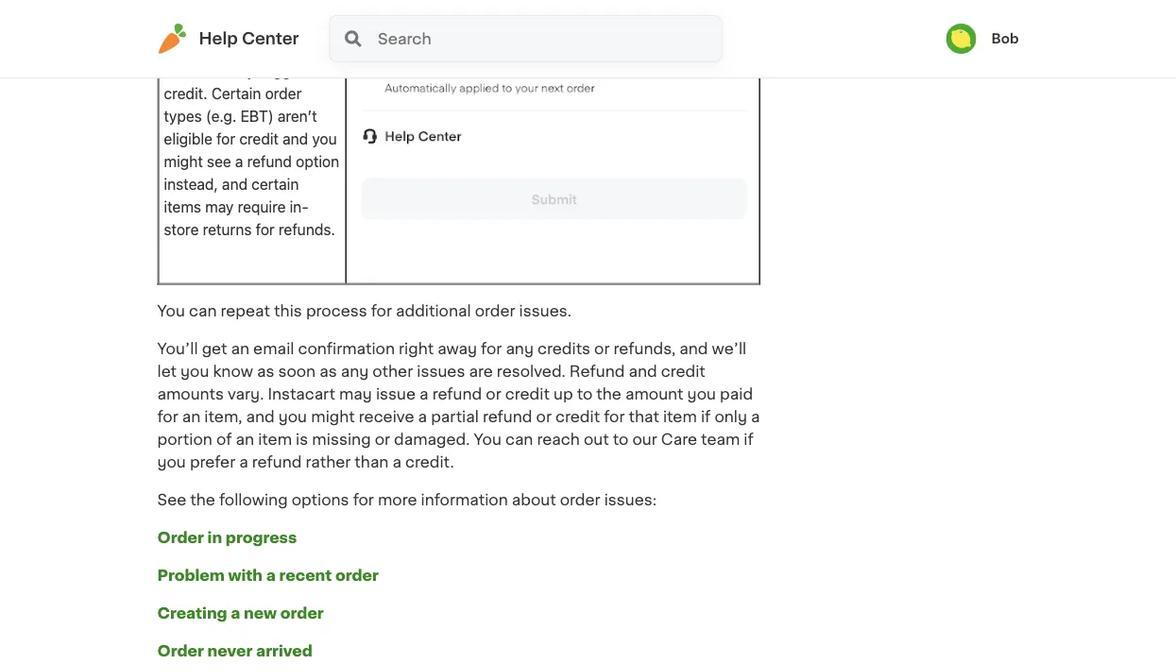 Task type: vqa. For each thing, say whether or not it's contained in the screenshot.
the See
yes



Task type: locate. For each thing, give the bounding box(es) containing it.
0 horizontal spatial as
[[257, 365, 274, 380]]

refund down is
[[252, 455, 302, 470]]

might up missing
[[311, 410, 355, 425]]

item up care
[[663, 410, 697, 425]]

than
[[355, 455, 389, 470]]

to
[[577, 387, 593, 402], [613, 433, 629, 448]]

a left 'new'
[[231, 606, 240, 622]]

creating a new order link
[[157, 606, 324, 622]]

1 vertical spatial the
[[190, 493, 215, 508]]

2 vertical spatial item
[[258, 433, 292, 448]]

in
[[208, 531, 222, 546]]

or
[[595, 342, 610, 357], [486, 387, 502, 402], [536, 410, 552, 425], [375, 433, 390, 448]]

may up returns
[[205, 198, 234, 216]]

with
[[228, 569, 263, 584]]

as
[[257, 365, 274, 380], [320, 365, 337, 380]]

issues inside you'll get an email confirmation right away for any credits or refunds, and we'll let you know as soon as any other issues are resolved. refund and credit amounts vary. instacart may issue a refund or credit up to the amount you paid for an item, and you might receive a partial refund or credit for that item if only a portion of an item is missing or damaged. you can reach out to our care team if you prefer a refund rather than a credit.
[[417, 365, 465, 380]]

1 vertical spatial you
[[474, 433, 502, 448]]

1 horizontal spatial to
[[613, 433, 629, 448]]

credit. up types at left top
[[164, 84, 208, 102]]

for
[[216, 130, 235, 148], [256, 220, 275, 238], [371, 304, 392, 319], [481, 342, 502, 357], [157, 410, 178, 425], [604, 410, 625, 425], [353, 493, 374, 508]]

can left reach
[[506, 433, 533, 448]]

vary.
[[228, 387, 264, 402]]

0 vertical spatial order
[[157, 531, 204, 546]]

you down partial
[[474, 433, 502, 448]]

credit down resolved.
[[505, 387, 550, 402]]

to left our at the bottom of page
[[613, 433, 629, 448]]

0 horizontal spatial might
[[164, 152, 203, 170]]

if right team
[[744, 433, 754, 448]]

order down recent
[[281, 606, 324, 622]]

issues down away
[[417, 365, 465, 380]]

for up portion on the bottom left of the page
[[157, 410, 178, 425]]

1 vertical spatial any
[[341, 365, 369, 380]]

reach
[[537, 433, 580, 448]]

note:
[[164, 39, 210, 57]]

for up out on the bottom of page
[[604, 410, 625, 425]]

1 horizontal spatial issues
[[417, 365, 465, 380]]

1 horizontal spatial might
[[311, 410, 355, 425]]

you
[[157, 304, 185, 319], [474, 433, 502, 448]]

order
[[265, 84, 302, 102], [475, 304, 516, 319], [560, 493, 601, 508], [335, 569, 379, 584], [281, 606, 324, 622]]

problem with a recent order link
[[157, 569, 379, 584]]

and you might see a refund option instead,
[[164, 130, 339, 193]]

1 vertical spatial issues
[[417, 365, 465, 380]]

and inside the 'and certain items may require in- store returns for refunds.'
[[222, 175, 248, 193]]

item
[[262, 39, 292, 57], [663, 410, 697, 425], [258, 433, 292, 448]]

1 order from the top
[[157, 531, 204, 546]]

to right up
[[577, 387, 593, 402]]

1 horizontal spatial can
[[506, 433, 533, 448]]

let
[[157, 365, 177, 380]]

item,
[[205, 410, 242, 425]]

order never arrived link
[[157, 644, 313, 659]]

0 vertical spatial credit.
[[164, 84, 208, 102]]

a right trigger
[[309, 62, 317, 80]]

as down email
[[257, 365, 274, 380]]

order
[[157, 531, 204, 546], [157, 644, 204, 659]]

help center link
[[157, 24, 299, 54]]

0 vertical spatial may
[[205, 198, 234, 216]]

(e.g.
[[206, 107, 237, 125]]

credit down ebt)
[[239, 130, 279, 148]]

receive
[[359, 410, 414, 425]]

or down are
[[486, 387, 502, 402]]

0 horizontal spatial issues
[[296, 39, 339, 57]]

0 horizontal spatial may
[[205, 198, 234, 216]]

Search search field
[[376, 16, 722, 61]]

order down creating
[[157, 644, 204, 659]]

an right of
[[236, 433, 254, 448]]

refunds,
[[614, 342, 676, 357]]

trigger
[[259, 62, 305, 80]]

may up the receive
[[339, 387, 372, 402]]

you
[[312, 130, 337, 148], [181, 365, 209, 380], [688, 387, 716, 402], [279, 410, 307, 425], [157, 455, 186, 470]]

care
[[661, 433, 698, 448]]

refund up certain
[[247, 152, 292, 170]]

and down aren't
[[283, 130, 308, 148]]

any up resolved.
[[506, 342, 534, 357]]

issues up trigger
[[296, 39, 339, 57]]

other
[[373, 365, 413, 380]]

1 vertical spatial may
[[339, 387, 372, 402]]

if
[[701, 410, 711, 425], [744, 433, 754, 448]]

and left we'll
[[680, 342, 708, 357]]

might inside and you might see a refund option instead,
[[164, 152, 203, 170]]

can
[[189, 304, 217, 319], [506, 433, 533, 448]]

can up get
[[189, 304, 217, 319]]

any down confirmation
[[341, 365, 369, 380]]

1 horizontal spatial if
[[744, 433, 754, 448]]

recent
[[279, 569, 332, 584]]

credit
[[239, 130, 279, 148], [661, 365, 706, 380], [505, 387, 550, 402], [556, 410, 600, 425]]

the
[[597, 387, 622, 402], [190, 493, 215, 508]]

refund
[[247, 152, 292, 170], [433, 387, 482, 402], [483, 410, 533, 425], [252, 455, 302, 470]]

creating a new order
[[157, 606, 324, 622]]

and inside and you might see a refund option instead,
[[283, 130, 308, 148]]

credit. inside not all item issues automatically trigger a credit. certain order types (e.g. ebt) aren't eligible for credit
[[164, 84, 208, 102]]

as down confirmation
[[320, 365, 337, 380]]

arrived
[[256, 644, 313, 659]]

if left only
[[701, 410, 711, 425]]

help center
[[199, 31, 299, 47]]

ebt)
[[241, 107, 274, 125]]

0 horizontal spatial if
[[701, 410, 711, 425]]

might inside you'll get an email confirmation right away for any credits or refunds, and we'll let you know as soon as any other issues are resolved. refund and credit amounts vary. instacart may issue a refund or credit up to the amount you paid for an item, and you might receive a partial refund or credit for that item if only a portion of an item is missing or damaged. you can reach out to our care team if you prefer a refund rather than a credit.
[[311, 410, 355, 425]]

you down portion on the bottom left of the page
[[157, 455, 186, 470]]

can inside you'll get an email confirmation right away for any credits or refunds, and we'll let you know as soon as any other issues are resolved. refund and credit amounts vary. instacart may issue a refund or credit up to the amount you paid for an item, and you might receive a partial refund or credit for that item if only a portion of an item is missing or damaged. you can reach out to our care team if you prefer a refund rather than a credit.
[[506, 433, 533, 448]]

0 vertical spatial the
[[597, 387, 622, 402]]

for inside the 'and certain items may require in- store returns for refunds.'
[[256, 220, 275, 238]]

item left is
[[258, 433, 292, 448]]

amounts
[[157, 387, 224, 402]]

you down instacart
[[279, 410, 307, 425]]

issues
[[296, 39, 339, 57], [417, 365, 465, 380]]

1 horizontal spatial may
[[339, 387, 372, 402]]

prefer
[[190, 455, 236, 470]]

1 horizontal spatial the
[[597, 387, 622, 402]]

1 vertical spatial credit.
[[405, 455, 454, 470]]

1 vertical spatial order
[[157, 644, 204, 659]]

you up "you'll"
[[157, 304, 185, 319]]

order down trigger
[[265, 84, 302, 102]]

you up option
[[312, 130, 337, 148]]

for inside not all item issues automatically trigger a credit. certain order types (e.g. ebt) aren't eligible for credit
[[216, 130, 235, 148]]

for down the (e.g.
[[216, 130, 235, 148]]

0 vertical spatial any
[[506, 342, 534, 357]]

0 vertical spatial issues
[[296, 39, 339, 57]]

a right prefer
[[239, 455, 248, 470]]

all
[[243, 39, 258, 57]]

0 horizontal spatial any
[[341, 365, 369, 380]]

problem
[[157, 569, 225, 584]]

you can repeat this process for additional order issues.
[[157, 304, 572, 319]]

may inside the 'and certain items may require in- store returns for refunds.'
[[205, 198, 234, 216]]

0 vertical spatial can
[[189, 304, 217, 319]]

you inside and you might see a refund option instead,
[[312, 130, 337, 148]]

progress
[[226, 531, 297, 546]]

only
[[715, 410, 748, 425]]

aren't
[[278, 107, 317, 125]]

0 horizontal spatial credit.
[[164, 84, 208, 102]]

and down see
[[222, 175, 248, 193]]

refund
[[570, 365, 625, 380]]

1 horizontal spatial credit.
[[405, 455, 454, 470]]

order right recent
[[335, 569, 379, 584]]

rather
[[306, 455, 351, 470]]

credit. down damaged.
[[405, 455, 454, 470]]

order left in
[[157, 531, 204, 546]]

or up "refund"
[[595, 342, 610, 357]]

the right see
[[190, 493, 215, 508]]

for down require at the top left of the page
[[256, 220, 275, 238]]

an up know
[[231, 342, 250, 357]]

or down the receive
[[375, 433, 390, 448]]

2 vertical spatial an
[[236, 433, 254, 448]]

0 vertical spatial might
[[164, 152, 203, 170]]

0 vertical spatial item
[[262, 39, 292, 57]]

2 order from the top
[[157, 644, 204, 659]]

order left issues.
[[475, 304, 516, 319]]

0 horizontal spatial to
[[577, 387, 593, 402]]

may inside you'll get an email confirmation right away for any credits or refunds, and we'll let you know as soon as any other issues are resolved. refund and credit amounts vary. instacart may issue a refund or credit up to the amount you paid for an item, and you might receive a partial refund or credit for that item if only a portion of an item is missing or damaged. you can reach out to our care team if you prefer a refund rather than a credit.
[[339, 387, 372, 402]]

1 horizontal spatial you
[[474, 433, 502, 448]]

1 vertical spatial might
[[311, 410, 355, 425]]

1 horizontal spatial as
[[320, 365, 337, 380]]

a right only
[[751, 410, 760, 425]]

item inside not all item issues automatically trigger a credit. certain order types (e.g. ebt) aren't eligible for credit
[[262, 39, 292, 57]]

you left paid
[[688, 387, 716, 402]]

1 vertical spatial can
[[506, 433, 533, 448]]

0 vertical spatial you
[[157, 304, 185, 319]]

item up trigger
[[262, 39, 292, 57]]

1 vertical spatial item
[[663, 410, 697, 425]]

a right see
[[235, 152, 243, 170]]

user avatar image
[[946, 24, 977, 54]]

the down "refund"
[[597, 387, 622, 402]]

might down eligible
[[164, 152, 203, 170]]

credit. inside you'll get an email confirmation right away for any credits or refunds, and we'll let you know as soon as any other issues are resolved. refund and credit amounts vary. instacart may issue a refund or credit up to the amount you paid for an item, and you might receive a partial refund or credit for that item if only a portion of an item is missing or damaged. you can reach out to our care team if you prefer a refund rather than a credit.
[[405, 455, 454, 470]]

order for order in progress
[[157, 531, 204, 546]]

option
[[296, 152, 339, 170]]

a
[[309, 62, 317, 80], [235, 152, 243, 170], [420, 387, 429, 402], [418, 410, 427, 425], [751, 410, 760, 425], [239, 455, 248, 470], [393, 455, 402, 470], [266, 569, 276, 584], [231, 606, 240, 622]]

credit up the amount
[[661, 365, 706, 380]]

and down vary.
[[246, 410, 275, 425]]

following
[[219, 493, 288, 508]]

an down amounts on the left bottom
[[182, 410, 201, 425]]

missing
[[312, 433, 371, 448]]

up
[[554, 387, 573, 402]]

an
[[231, 342, 250, 357], [182, 410, 201, 425], [236, 433, 254, 448]]



Task type: describe. For each thing, give the bounding box(es) containing it.
instacart
[[268, 387, 335, 402]]

damaged.
[[394, 433, 470, 448]]

and certain items may require in- store returns for refunds.
[[164, 175, 335, 238]]

problem with a recent order
[[157, 569, 379, 584]]

or up reach
[[536, 410, 552, 425]]

see the following options for more information about order issues:
[[157, 493, 657, 508]]

help
[[199, 31, 238, 47]]

0 vertical spatial to
[[577, 387, 593, 402]]

1 horizontal spatial any
[[506, 342, 534, 357]]

new
[[244, 606, 277, 622]]

instead,
[[164, 175, 218, 193]]

repeat
[[221, 304, 270, 319]]

order inside not all item issues automatically trigger a credit. certain order types (e.g. ebt) aren't eligible for credit
[[265, 84, 302, 102]]

1 as from the left
[[257, 365, 274, 380]]

not
[[214, 39, 239, 57]]

soon
[[278, 365, 316, 380]]

paid
[[720, 387, 753, 402]]

are
[[469, 365, 493, 380]]

problem chc website 6.png image
[[352, 0, 754, 224]]

0 horizontal spatial can
[[189, 304, 217, 319]]

order in progress link
[[157, 531, 297, 546]]

order never arrived
[[157, 644, 313, 659]]

credit inside not all item issues automatically trigger a credit. certain order types (e.g. ebt) aren't eligible for credit
[[239, 130, 279, 148]]

0 vertical spatial an
[[231, 342, 250, 357]]

away
[[438, 342, 477, 357]]

require
[[238, 198, 286, 216]]

0 vertical spatial if
[[701, 410, 711, 425]]

store
[[164, 220, 199, 238]]

credit down up
[[556, 410, 600, 425]]

the inside you'll get an email confirmation right away for any credits or refunds, and we'll let you know as soon as any other issues are resolved. refund and credit amounts vary. instacart may issue a refund or credit up to the amount you paid for an item, and you might receive a partial refund or credit for that item if only a portion of an item is missing or damaged. you can reach out to our care team if you prefer a refund rather than a credit.
[[597, 387, 622, 402]]

a inside and you might see a refund option instead,
[[235, 152, 243, 170]]

more
[[378, 493, 417, 508]]

we'll
[[712, 342, 747, 357]]

email
[[253, 342, 294, 357]]

portion
[[157, 433, 213, 448]]

a right "with"
[[266, 569, 276, 584]]

see
[[207, 152, 231, 170]]

a right issue
[[420, 387, 429, 402]]

issue
[[376, 387, 416, 402]]

automatically
[[164, 62, 255, 80]]

a right than
[[393, 455, 402, 470]]

about
[[512, 493, 556, 508]]

our
[[633, 433, 658, 448]]

credits
[[538, 342, 591, 357]]

is
[[296, 433, 308, 448]]

a inside not all item issues automatically trigger a credit. certain order types (e.g. ebt) aren't eligible for credit
[[309, 62, 317, 80]]

partial
[[431, 410, 479, 425]]

order right about
[[560, 493, 601, 508]]

certain
[[212, 84, 261, 102]]

types
[[164, 107, 202, 125]]

information
[[421, 493, 508, 508]]

you'll get an email confirmation right away for any credits or refunds, and we'll let you know as soon as any other issues are resolved. refund and credit amounts vary. instacart may issue a refund or credit up to the amount you paid for an item, and you might receive a partial refund or credit for that item if only a portion of an item is missing or damaged. you can reach out to our care team if you prefer a refund rather than a credit.
[[157, 342, 760, 470]]

resolved.
[[497, 365, 566, 380]]

in-
[[290, 198, 309, 216]]

get
[[202, 342, 227, 357]]

see
[[157, 493, 186, 508]]

out
[[584, 433, 609, 448]]

returns
[[203, 220, 252, 238]]

refund inside and you might see a refund option instead,
[[247, 152, 292, 170]]

1 vertical spatial to
[[613, 433, 629, 448]]

bob link
[[946, 24, 1019, 54]]

not all item issues automatically trigger a credit. certain order types (e.g. ebt) aren't eligible for credit
[[164, 39, 339, 148]]

issues.
[[519, 304, 572, 319]]

of
[[216, 433, 232, 448]]

0 horizontal spatial the
[[190, 493, 215, 508]]

right
[[399, 342, 434, 357]]

1 vertical spatial an
[[182, 410, 201, 425]]

eligible
[[164, 130, 213, 148]]

you'll
[[157, 342, 198, 357]]

items
[[164, 198, 201, 216]]

1 vertical spatial if
[[744, 433, 754, 448]]

order in progress
[[157, 531, 297, 546]]

refunds.
[[279, 220, 335, 238]]

know
[[213, 365, 253, 380]]

order for order never arrived
[[157, 644, 204, 659]]

amount
[[626, 387, 684, 402]]

certain
[[252, 175, 299, 193]]

you inside you'll get an email confirmation right away for any credits or refunds, and we'll let you know as soon as any other issues are resolved. refund and credit amounts vary. instacart may issue a refund or credit up to the amount you paid for an item, and you might receive a partial refund or credit for that item if only a portion of an item is missing or damaged. you can reach out to our care team if you prefer a refund rather than a credit.
[[474, 433, 502, 448]]

this
[[274, 304, 302, 319]]

for right process
[[371, 304, 392, 319]]

additional
[[396, 304, 471, 319]]

refund up partial
[[433, 387, 482, 402]]

options
[[292, 493, 349, 508]]

process
[[306, 304, 367, 319]]

center
[[242, 31, 299, 47]]

instacart image
[[157, 24, 188, 54]]

team
[[701, 433, 740, 448]]

for left more on the bottom
[[353, 493, 374, 508]]

2 as from the left
[[320, 365, 337, 380]]

creating
[[157, 606, 227, 622]]

issues inside not all item issues automatically trigger a credit. certain order types (e.g. ebt) aren't eligible for credit
[[296, 39, 339, 57]]

and down refunds,
[[629, 365, 657, 380]]

never
[[208, 644, 253, 659]]

that
[[629, 410, 660, 425]]

a up damaged.
[[418, 410, 427, 425]]

you up amounts on the left bottom
[[181, 365, 209, 380]]

for up are
[[481, 342, 502, 357]]

refund down resolved.
[[483, 410, 533, 425]]

issues:
[[605, 493, 657, 508]]

confirmation
[[298, 342, 395, 357]]

0 horizontal spatial you
[[157, 304, 185, 319]]



